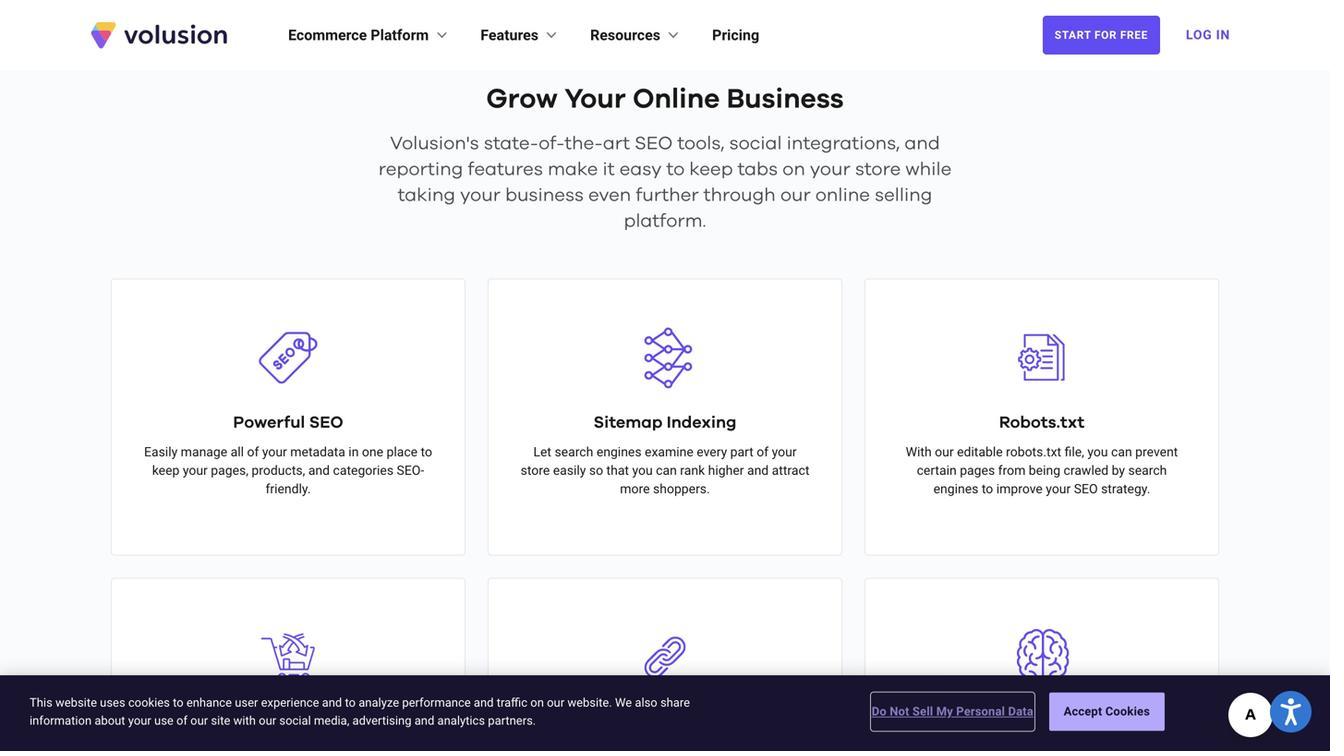 Task type: vqa. For each thing, say whether or not it's contained in the screenshot.
Accept Cookies
yes



Task type: describe. For each thing, give the bounding box(es) containing it.
you inside 'with our editable robots.txt file, you can prevent certain pages from being crawled by search engines to improve your seo strategy.'
[[1088, 445, 1109, 460]]

personal
[[957, 705, 1006, 719]]

shoppers.
[[653, 482, 710, 497]]

being
[[1029, 463, 1061, 478]]

pricing
[[713, 26, 760, 44]]

products,
[[252, 463, 305, 478]]

your inside let search engines examine every part of your store easily so that you can rank higher and attract more shoppers.
[[772, 445, 797, 460]]

selling inside volusion's state-of-the-art seo tools, social integrations, and reporting features make it easy to keep tabs on your store while taking your business even further through our online selling platform.
[[875, 186, 933, 205]]

robots.txt
[[1006, 445, 1062, 460]]

about
[[95, 714, 125, 728]]

in
[[349, 445, 359, 460]]

log in
[[1187, 27, 1231, 43]]

ecommerce
[[288, 26, 367, 44]]

use
[[154, 714, 174, 728]]

privacy alert dialog
[[0, 676, 1331, 751]]

editable
[[957, 445, 1003, 460]]

search inside 'with our editable robots.txt file, you can prevent certain pages from being crawled by search engines to improve your seo strategy.'
[[1129, 463, 1168, 478]]

online
[[633, 86, 720, 113]]

while
[[906, 160, 952, 179]]

social inside volusion's state-of-the-art seo tools, social integrations, and reporting features make it easy to keep tabs on your store while taking your business even further through our online selling platform.
[[730, 135, 782, 153]]

your up online
[[810, 160, 851, 179]]

ecommerce platform
[[288, 26, 429, 44]]

through
[[704, 186, 776, 205]]

improve
[[997, 482, 1043, 497]]

grow your online business
[[486, 86, 844, 113]]

every
[[697, 445, 727, 460]]

site
[[211, 714, 230, 728]]

easily
[[144, 445, 178, 460]]

also
[[635, 696, 658, 710]]

of inside let search engines examine every part of your store easily so that you can rank higher and attract more shoppers.
[[757, 445, 769, 460]]

cookies
[[1106, 705, 1151, 719]]

cross-
[[179, 714, 233, 731]]

business
[[727, 86, 844, 113]]

our right with
[[259, 714, 276, 728]]

tabs
[[738, 160, 778, 179]]

1 vertical spatial selling
[[233, 714, 285, 731]]

from
[[999, 463, 1026, 478]]

and inside volusion's state-of-the-art seo tools, social integrations, and reporting features make it easy to keep tabs on your store while taking your business even further through our online selling platform.
[[905, 135, 940, 153]]

strategy.
[[1102, 482, 1151, 497]]

platform
[[371, 26, 429, 44]]

the-
[[565, 135, 603, 153]]

top-
[[1013, 714, 1050, 731]]

more
[[620, 482, 650, 497]]

do not sell my personal data button
[[872, 694, 1034, 730]]

so
[[589, 463, 604, 478]]

art
[[603, 135, 630, 153]]

sitemap
[[594, 415, 663, 431]]

our down enhance
[[191, 714, 208, 728]]

experience
[[261, 696, 319, 710]]

let search engines examine every part of your store easily so that you can rank higher and attract more shoppers.
[[521, 445, 810, 497]]

engines inside let search engines examine every part of your store easily so that you can rank higher and attract more shoppers.
[[597, 445, 642, 460]]

features
[[468, 160, 543, 179]]

and down performance
[[415, 714, 435, 728]]

functionality
[[289, 714, 398, 731]]

features button
[[481, 24, 561, 46]]

to inside 'with our editable robots.txt file, you can prevent certain pages from being crawled by search engines to improve your seo strategy.'
[[982, 482, 994, 497]]

powerful seo
[[233, 415, 343, 431]]

start for free
[[1055, 29, 1149, 42]]

stay
[[971, 714, 1009, 731]]

do
[[872, 705, 887, 719]]

store inside volusion's state-of-the-art seo tools, social integrations, and reporting features make it easy to keep tabs on your store while taking your business even further through our online selling platform.
[[855, 160, 901, 179]]

to up the functionality
[[345, 696, 356, 710]]

share
[[661, 696, 690, 710]]

easily
[[553, 463, 586, 478]]

and left "traffic"
[[474, 696, 494, 710]]

online
[[816, 186, 870, 205]]

ecommerce platform button
[[288, 24, 451, 46]]

store inside let search engines examine every part of your store easily so that you can rank higher and attract more shoppers.
[[521, 463, 550, 478]]

pages,
[[211, 463, 249, 478]]

and inside let search engines examine every part of your store easily so that you can rank higher and attract more shoppers.
[[748, 463, 769, 478]]

integrations,
[[787, 135, 900, 153]]

website.
[[568, 696, 612, 710]]

attract
[[772, 463, 810, 478]]

keep inside volusion's state-of-the-art seo tools, social integrations, and reporting features make it easy to keep tabs on your store while taking your business even further through our online selling platform.
[[690, 160, 733, 179]]

sell
[[913, 705, 934, 719]]

partners.
[[488, 714, 536, 728]]

business
[[505, 186, 584, 205]]

you inside let search engines examine every part of your store easily so that you can rank higher and attract more shoppers.
[[633, 463, 653, 478]]

tools,
[[678, 135, 725, 153]]

to inside volusion's state-of-the-art seo tools, social integrations, and reporting features make it easy to keep tabs on your store while taking your business even further through our online selling platform.
[[667, 160, 685, 179]]

our left website.
[[547, 696, 565, 710]]

can inside let search engines examine every part of your store easily so that you can rank higher and attract more shoppers.
[[656, 463, 677, 478]]

on inside this website uses cookies to enhance user experience and to analyze performance and traffic on our website. we also share information about your use of our site with our social media, advertising and analytics partners.
[[531, 696, 544, 710]]

one
[[362, 445, 384, 460]]

prevent
[[1136, 445, 1179, 460]]

higher
[[708, 463, 744, 478]]

your inside 'with our editable robots.txt file, you can prevent certain pages from being crawled by search engines to improve your seo strategy.'
[[1046, 482, 1071, 497]]

categories
[[333, 463, 394, 478]]

easy
[[620, 160, 662, 179]]

robots.txt
[[1000, 415, 1085, 431]]

seo inside 'with our editable robots.txt file, you can prevent certain pages from being crawled by search engines to improve your seo strategy.'
[[1074, 482, 1098, 497]]

resources
[[591, 26, 661, 44]]

metadata
[[290, 445, 345, 460]]

manage
[[181, 445, 228, 460]]

of- for top-
[[1050, 714, 1074, 731]]

accept
[[1064, 705, 1103, 719]]

your down manage
[[183, 463, 208, 478]]

accept cookies
[[1064, 705, 1151, 719]]

user
[[235, 696, 258, 710]]

in
[[1217, 27, 1231, 43]]



Task type: locate. For each thing, give the bounding box(es) containing it.
seo up easy
[[635, 135, 673, 153]]

pages
[[960, 463, 995, 478]]

0 horizontal spatial seo
[[309, 415, 343, 431]]

your up attract on the bottom of page
[[772, 445, 797, 460]]

indexing
[[667, 415, 737, 431]]

0 vertical spatial store
[[855, 160, 901, 179]]

to
[[667, 160, 685, 179], [421, 445, 432, 460], [982, 482, 994, 497], [173, 696, 184, 710], [345, 696, 356, 710]]

social up tabs
[[730, 135, 782, 153]]

0 horizontal spatial store
[[521, 463, 550, 478]]

2 horizontal spatial seo
[[1074, 482, 1098, 497]]

start for free link
[[1043, 16, 1161, 55]]

it
[[603, 160, 615, 179]]

of- right data
[[1050, 714, 1074, 731]]

can down examine
[[656, 463, 677, 478]]

0 horizontal spatial engines
[[597, 445, 642, 460]]

seo-
[[397, 463, 424, 478]]

to down pages
[[982, 482, 994, 497]]

can up by
[[1112, 445, 1133, 460]]

1 horizontal spatial keep
[[690, 160, 733, 179]]

information
[[30, 714, 92, 728]]

1 horizontal spatial engines
[[934, 482, 979, 497]]

my
[[937, 705, 954, 719]]

certain
[[917, 463, 957, 478]]

enhance
[[187, 696, 232, 710]]

let
[[534, 445, 552, 460]]

1 horizontal spatial store
[[855, 160, 901, 179]]

log in link
[[1175, 15, 1242, 55]]

our left online
[[781, 186, 811, 205]]

1 horizontal spatial social
[[730, 135, 782, 153]]

on right "traffic"
[[531, 696, 544, 710]]

of-
[[539, 135, 565, 153], [1050, 714, 1074, 731]]

platform.
[[624, 212, 707, 231]]

sitemap indexing
[[594, 415, 737, 431]]

can inside 'with our editable robots.txt file, you can prevent certain pages from being crawled by search engines to improve your seo strategy.'
[[1112, 445, 1133, 460]]

with our editable robots.txt file, you can prevent certain pages from being crawled by search engines to improve your seo strategy.
[[906, 445, 1179, 497]]

and up while
[[905, 135, 940, 153]]

0 vertical spatial you
[[1088, 445, 1109, 460]]

crawled
[[1064, 463, 1109, 478]]

1 horizontal spatial can
[[1112, 445, 1133, 460]]

1 horizontal spatial of
[[247, 445, 259, 460]]

we
[[615, 696, 632, 710]]

of right use on the bottom of the page
[[177, 714, 188, 728]]

social inside this website uses cookies to enhance user experience and to analyze performance and traffic on our website. we also share information about your use of our site with our social media, advertising and analytics partners.
[[279, 714, 311, 728]]

0 horizontal spatial of
[[177, 714, 188, 728]]

your down features on the top left
[[460, 186, 501, 205]]

0 horizontal spatial keep
[[152, 463, 180, 478]]

0 horizontal spatial search
[[555, 445, 594, 460]]

with
[[233, 714, 256, 728]]

0 horizontal spatial on
[[531, 696, 544, 710]]

search inside let search engines examine every part of your store easily so that you can rank higher and attract more shoppers.
[[555, 445, 594, 460]]

stay top-of-mind
[[971, 714, 1114, 731]]

with
[[906, 445, 932, 460]]

you
[[1088, 445, 1109, 460], [633, 463, 653, 478]]

1 vertical spatial on
[[531, 696, 544, 710]]

taking
[[398, 186, 456, 205]]

analyze
[[359, 696, 399, 710]]

even
[[589, 186, 631, 205]]

1 vertical spatial engines
[[934, 482, 979, 497]]

seo up metadata
[[309, 415, 343, 431]]

accept cookies button
[[1050, 693, 1165, 731]]

1 vertical spatial search
[[1129, 463, 1168, 478]]

to up use on the bottom of the page
[[173, 696, 184, 710]]

of inside easily manage all of your metadata in one place to keep your pages, products, and categories seo- friendly.
[[247, 445, 259, 460]]

all
[[231, 445, 244, 460]]

0 horizontal spatial you
[[633, 463, 653, 478]]

keep
[[690, 160, 733, 179], [152, 463, 180, 478]]

0 vertical spatial can
[[1112, 445, 1133, 460]]

your up 'products,'
[[262, 445, 287, 460]]

to up further
[[667, 160, 685, 179]]

volusion's state-of-the-art seo tools, social integrations, and reporting features make it easy to keep tabs on your store while taking your business even further through our online selling platform.
[[379, 135, 952, 231]]

data
[[1009, 705, 1034, 719]]

this
[[30, 696, 52, 710]]

engines inside 'with our editable robots.txt file, you can prevent certain pages from being crawled by search engines to improve your seo strategy.'
[[934, 482, 979, 497]]

open accessibe: accessibility options, statement and help image
[[1281, 699, 1302, 726]]

on right tabs
[[783, 160, 806, 179]]

1 horizontal spatial search
[[1129, 463, 1168, 478]]

1 horizontal spatial of-
[[1050, 714, 1074, 731]]

you up crawled
[[1088, 445, 1109, 460]]

engines
[[597, 445, 642, 460], [934, 482, 979, 497]]

seo inside volusion's state-of-the-art seo tools, social integrations, and reporting features make it easy to keep tabs on your store while taking your business even further through our online selling platform.
[[635, 135, 673, 153]]

your
[[810, 160, 851, 179], [460, 186, 501, 205], [262, 445, 287, 460], [772, 445, 797, 460], [183, 463, 208, 478], [1046, 482, 1071, 497], [128, 714, 151, 728]]

and inside easily manage all of your metadata in one place to keep your pages, products, and categories seo- friendly.
[[308, 463, 330, 478]]

of- inside volusion's state-of-the-art seo tools, social integrations, and reporting features make it easy to keep tabs on your store while taking your business even further through our online selling platform.
[[539, 135, 565, 153]]

to inside easily manage all of your metadata in one place to keep your pages, products, and categories seo- friendly.
[[421, 445, 432, 460]]

1 vertical spatial keep
[[152, 463, 180, 478]]

0 vertical spatial engines
[[597, 445, 642, 460]]

website
[[55, 696, 97, 710]]

resources button
[[591, 24, 683, 46]]

selling down user
[[233, 714, 285, 731]]

2 horizontal spatial of
[[757, 445, 769, 460]]

store down integrations,
[[855, 160, 901, 179]]

engines up that
[[597, 445, 642, 460]]

social down 'experience'
[[279, 714, 311, 728]]

this website uses cookies to enhance user experience and to analyze performance and traffic on our website. we also share information about your use of our site with our social media, advertising and analytics partners.
[[30, 696, 690, 728]]

1 vertical spatial store
[[521, 463, 550, 478]]

0 vertical spatial selling
[[875, 186, 933, 205]]

mind
[[1074, 714, 1114, 731]]

pricing link
[[713, 24, 760, 46]]

cookies
[[128, 696, 170, 710]]

and down part
[[748, 463, 769, 478]]

reporting
[[379, 160, 463, 179]]

our inside 'with our editable robots.txt file, you can prevent certain pages from being crawled by search engines to improve your seo strategy.'
[[935, 445, 954, 460]]

keep inside easily manage all of your metadata in one place to keep your pages, products, and categories seo- friendly.
[[152, 463, 180, 478]]

search
[[555, 445, 594, 460], [1129, 463, 1168, 478]]

1 horizontal spatial seo
[[635, 135, 673, 153]]

1 horizontal spatial on
[[783, 160, 806, 179]]

keep down tools,
[[690, 160, 733, 179]]

keep down easily
[[152, 463, 180, 478]]

of right part
[[757, 445, 769, 460]]

of
[[247, 445, 259, 460], [757, 445, 769, 460], [177, 714, 188, 728]]

of inside this website uses cookies to enhance user experience and to analyze performance and traffic on our website. we also share information about your use of our site with our social media, advertising and analytics partners.
[[177, 714, 188, 728]]

place
[[387, 445, 418, 460]]

search down prevent
[[1129, 463, 1168, 478]]

0 vertical spatial of-
[[539, 135, 565, 153]]

media,
[[314, 714, 350, 728]]

you up 'more'
[[633, 463, 653, 478]]

to right 'place'
[[421, 445, 432, 460]]

1 vertical spatial can
[[656, 463, 677, 478]]

rank
[[680, 463, 705, 478]]

make
[[548, 160, 598, 179]]

start
[[1055, 29, 1092, 42]]

0 vertical spatial keep
[[690, 160, 733, 179]]

do not sell my personal data
[[872, 705, 1034, 719]]

0 vertical spatial on
[[783, 160, 806, 179]]

store down let
[[521, 463, 550, 478]]

on inside volusion's state-of-the-art seo tools, social integrations, and reporting features make it easy to keep tabs on your store while taking your business even further through our online selling platform.
[[783, 160, 806, 179]]

our inside volusion's state-of-the-art seo tools, social integrations, and reporting features make it easy to keep tabs on your store while taking your business even further through our online selling platform.
[[781, 186, 811, 205]]

and down metadata
[[308, 463, 330, 478]]

search up easily
[[555, 445, 594, 460]]

advertising
[[353, 714, 412, 728]]

your down being
[[1046, 482, 1071, 497]]

part
[[731, 445, 754, 460]]

free
[[1121, 29, 1149, 42]]

on
[[783, 160, 806, 179], [531, 696, 544, 710]]

store
[[855, 160, 901, 179], [521, 463, 550, 478]]

log
[[1187, 27, 1213, 43]]

1 vertical spatial social
[[279, 714, 311, 728]]

of- up make
[[539, 135, 565, 153]]

0 horizontal spatial social
[[279, 714, 311, 728]]

0 vertical spatial seo
[[635, 135, 673, 153]]

1 horizontal spatial you
[[1088, 445, 1109, 460]]

1 horizontal spatial selling
[[875, 186, 933, 205]]

uses
[[100, 696, 125, 710]]

selling down while
[[875, 186, 933, 205]]

selling
[[875, 186, 933, 205], [233, 714, 285, 731]]

your down cookies
[[128, 714, 151, 728]]

and up 'media,'
[[322, 696, 342, 710]]

of right all
[[247, 445, 259, 460]]

1 vertical spatial you
[[633, 463, 653, 478]]

that
[[607, 463, 629, 478]]

traffic
[[497, 696, 528, 710]]

our up the certain
[[935, 445, 954, 460]]

0 horizontal spatial selling
[[233, 714, 285, 731]]

state-
[[484, 135, 539, 153]]

performance
[[402, 696, 471, 710]]

your inside this website uses cookies to enhance user experience and to analyze performance and traffic on our website. we also share information about your use of our site with our social media, advertising and analytics partners.
[[128, 714, 151, 728]]

volusion's
[[390, 135, 479, 153]]

easily manage all of your metadata in one place to keep your pages, products, and categories seo- friendly.
[[144, 445, 432, 497]]

2 vertical spatial seo
[[1074, 482, 1098, 497]]

0 vertical spatial search
[[555, 445, 594, 460]]

1 vertical spatial seo
[[309, 415, 343, 431]]

engines down the certain
[[934, 482, 979, 497]]

0 horizontal spatial can
[[656, 463, 677, 478]]

examine
[[645, 445, 694, 460]]

for
[[1095, 29, 1118, 42]]

grow
[[486, 86, 558, 113]]

0 horizontal spatial of-
[[539, 135, 565, 153]]

1 vertical spatial of-
[[1050, 714, 1074, 731]]

analytics
[[438, 714, 485, 728]]

our
[[781, 186, 811, 205], [935, 445, 954, 460], [547, 696, 565, 710], [191, 714, 208, 728], [259, 714, 276, 728]]

of- for state-
[[539, 135, 565, 153]]

0 vertical spatial social
[[730, 135, 782, 153]]

seo down crawled
[[1074, 482, 1098, 497]]



